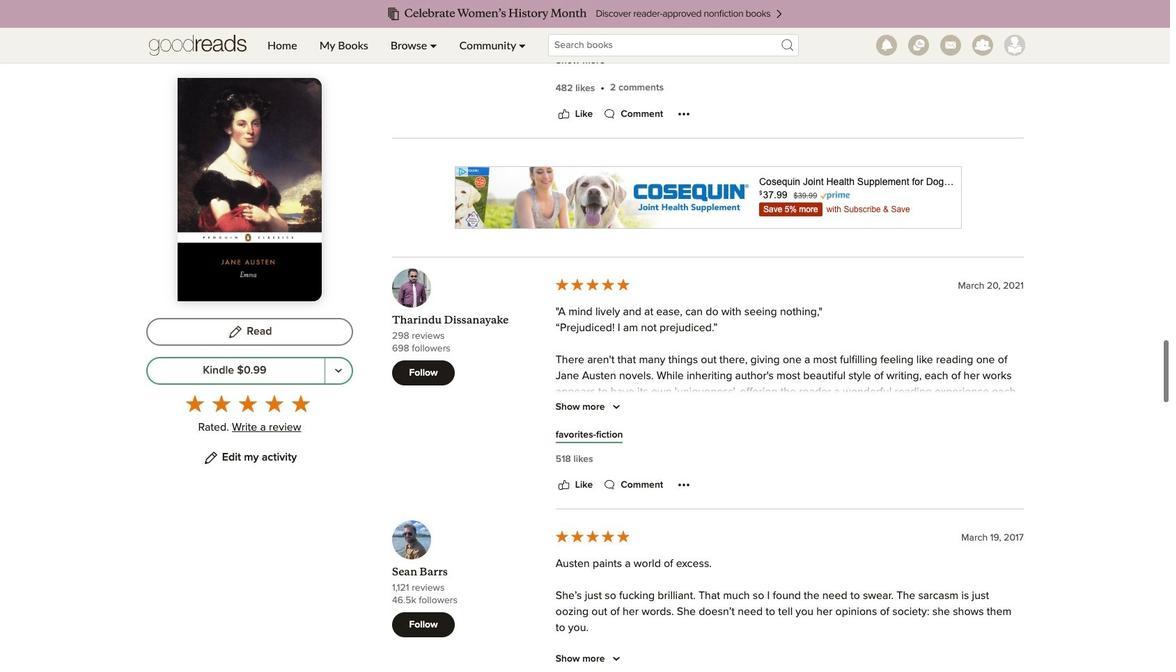 Task type: describe. For each thing, give the bounding box(es) containing it.
review by tharindu dissanayake element
[[392, 269, 1024, 671]]

rating 5 out of 5 image for 'profile image for tharindu dissanayake.'
[[554, 277, 631, 293]]

profile image for tharindu dissanayake. image
[[392, 269, 431, 308]]

rate 3 out of 5 image
[[239, 395, 257, 413]]

rating 5 out of 5 image for profile image for sean barrs .
[[554, 529, 631, 545]]

review by sean barrs element
[[392, 521, 1024, 671]]

rating 5 out of 5 group
[[181, 391, 314, 417]]

advertisement element
[[455, 166, 962, 229]]

rate 1 out of 5 image
[[186, 395, 204, 413]]

rate 2 out of 5 image
[[212, 395, 230, 413]]

celebrate women's history month with new nonfiction image
[[28, 0, 1143, 28]]



Task type: locate. For each thing, give the bounding box(es) containing it.
home image
[[149, 28, 247, 63]]

0 vertical spatial rating 5 out of 5 image
[[554, 277, 631, 293]]

rate 5 out of 5 image
[[292, 395, 310, 413]]

rating 5 out of 5 image inside review by tharindu dissanayake element
[[554, 277, 631, 293]]

rate 4 out of 5 image
[[265, 395, 283, 413]]

rating 5 out of 5 image
[[554, 277, 631, 293], [554, 529, 631, 545]]

rate this book element
[[146, 391, 353, 439]]

rating 5 out of 5 image inside review by sean barrs element
[[554, 529, 631, 545]]

Search by book title or ISBN text field
[[548, 34, 799, 56]]

None search field
[[537, 34, 810, 56]]

2 rating 5 out of 5 image from the top
[[554, 529, 631, 545]]

review by lisa of troy element
[[392, 0, 1024, 499]]

profile image for sean barrs . image
[[392, 521, 431, 560]]

1 rating 5 out of 5 image from the top
[[554, 277, 631, 293]]

1 vertical spatial rating 5 out of 5 image
[[554, 529, 631, 545]]



Task type: vqa. For each thing, say whether or not it's contained in the screenshot.
top &
no



